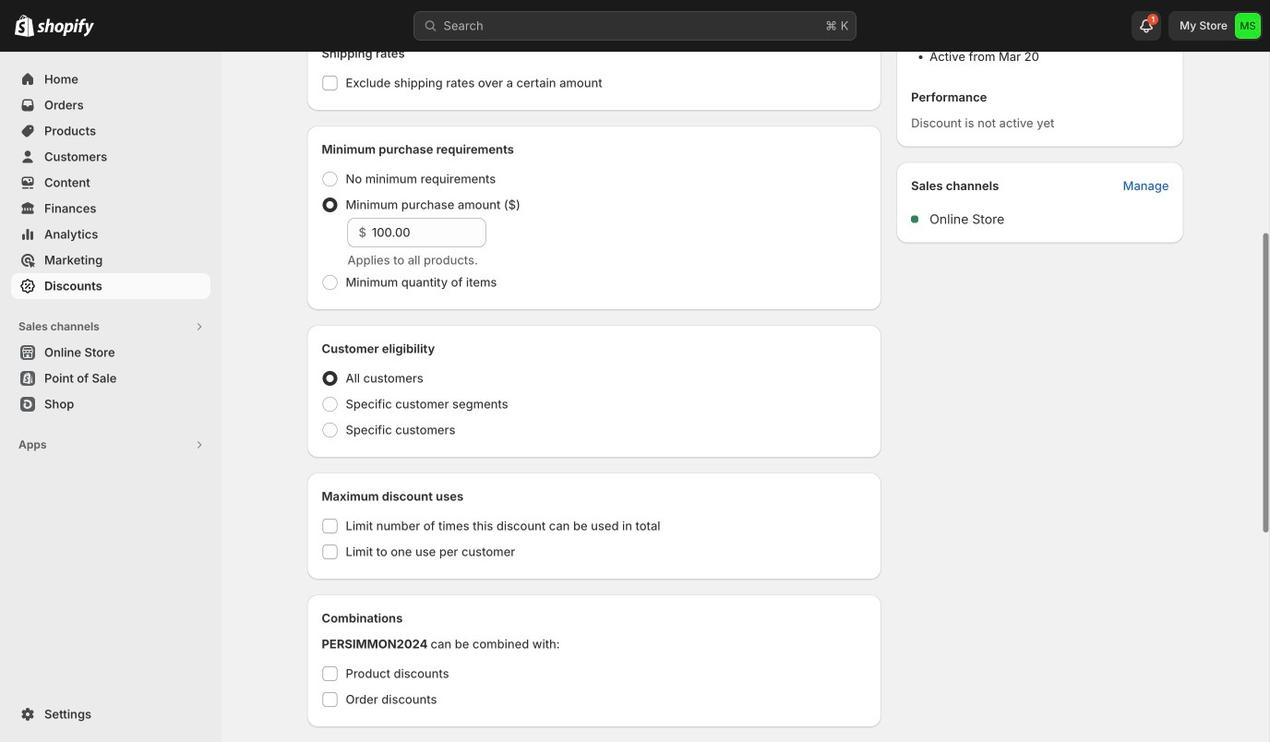 Task type: locate. For each thing, give the bounding box(es) containing it.
my store image
[[1235, 13, 1261, 39]]

shopify image
[[15, 15, 34, 37]]

shopify image
[[37, 18, 94, 37]]

0.00 text field
[[372, 218, 486, 247]]



Task type: vqa. For each thing, say whether or not it's contained in the screenshot.
in
no



